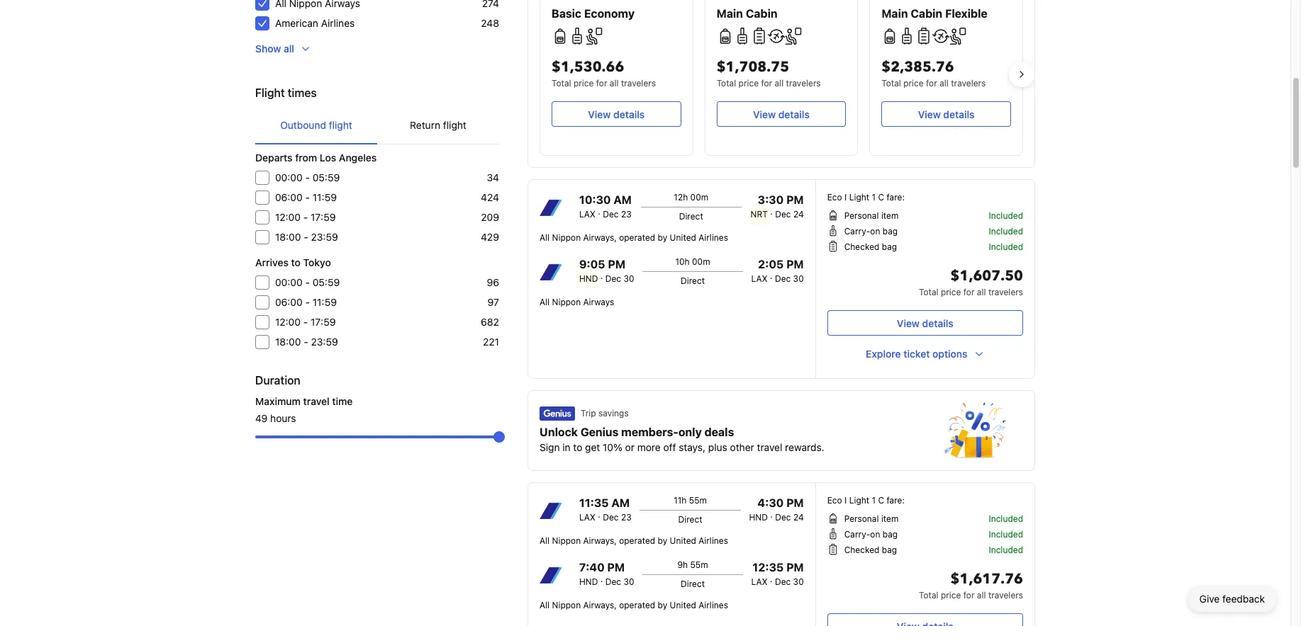 Task type: vqa. For each thing, say whether or not it's contained in the screenshot.
to 12:00 - 17:59
yes



Task type: locate. For each thing, give the bounding box(es) containing it.
airways, down 7:40 pm hnd . dec 30
[[583, 601, 617, 611]]

dec inside the 3:30 pm nrt . dec 24
[[775, 209, 791, 220]]

travel right other
[[757, 442, 783, 454]]

for inside $1,530.66 total price for all travelers
[[596, 78, 607, 89]]

1 17:59 from the top
[[311, 211, 336, 223]]

personal item
[[844, 211, 899, 221], [844, 514, 899, 525]]

2 by from the top
[[658, 536, 667, 547]]

2 23 from the top
[[621, 513, 632, 523]]

23:59 up time
[[311, 336, 338, 348]]

lax inside 11:35 am lax . dec 23
[[579, 513, 596, 523]]

$2,385.76
[[882, 57, 954, 77]]

23:59 for tokyo
[[311, 336, 338, 348]]

2 checked from the top
[[844, 545, 880, 556]]

05:59
[[313, 172, 340, 184], [313, 277, 340, 289]]

price inside $1,617.76 total price for all travelers
[[941, 591, 961, 601]]

to left tokyo at left top
[[291, 257, 301, 269]]

12:35 pm lax . dec 30
[[751, 562, 804, 588]]

2 vertical spatial operated
[[619, 601, 655, 611]]

2 vertical spatial by
[[658, 601, 667, 611]]

2 23:59 from the top
[[311, 336, 338, 348]]

pm inside 4:30 pm hnd . dec 24
[[787, 497, 804, 510]]

total inside $2,385.76 total price for all travelers
[[882, 78, 901, 89]]

0 vertical spatial 00:00 - 05:59
[[275, 172, 340, 184]]

10:30
[[579, 194, 611, 206]]

2 1 from the top
[[872, 496, 876, 506]]

2 00:00 from the top
[[275, 277, 303, 289]]

1 for $1,607.50
[[872, 192, 876, 203]]

23:59 for los
[[311, 231, 338, 243]]

i right 4:30 pm hnd . dec 24
[[845, 496, 847, 506]]

0 vertical spatial hnd
[[579, 274, 598, 284]]

by
[[658, 233, 667, 243], [658, 536, 667, 547], [658, 601, 667, 611]]

personal for $1,617.76
[[844, 514, 879, 525]]

2 personal item from the top
[[844, 514, 899, 525]]

12:00 - 17:59
[[275, 211, 336, 223], [275, 316, 336, 328]]

view details for $1,708.75
[[753, 108, 810, 120]]

00m
[[690, 192, 709, 203], [692, 257, 710, 267]]

24 inside 4:30 pm hnd . dec 24
[[794, 513, 804, 523]]

1 vertical spatial 23
[[621, 513, 632, 523]]

1 05:59 from the top
[[313, 172, 340, 184]]

00:00 down arrives to tokyo on the top left
[[275, 277, 303, 289]]

direct down 11h 55m
[[678, 515, 703, 526]]

price inside "$1,708.75 total price for all travelers"
[[739, 78, 759, 89]]

18:00 up 'duration'
[[275, 336, 301, 348]]

- for 97
[[305, 296, 310, 308]]

4 nippon from the top
[[552, 601, 581, 611]]

12:00 up 'duration'
[[275, 316, 301, 328]]

1 18:00 - 23:59 from the top
[[275, 231, 338, 243]]

am for $1,617.76
[[612, 497, 630, 510]]

1 vertical spatial 00:00
[[275, 277, 303, 289]]

pm right 2:05
[[787, 258, 804, 271]]

travelers inside $1,530.66 total price for all travelers
[[621, 78, 656, 89]]

operated down 10:30 am lax . dec 23 at the left top of page
[[619, 233, 655, 243]]

00:00 - 05:59
[[275, 172, 340, 184], [275, 277, 340, 289]]

view details button for $1,530.66
[[552, 101, 681, 127]]

06:00 down departs
[[275, 191, 303, 204]]

00:00 - 05:59 down tokyo at left top
[[275, 277, 340, 289]]

2 personal from the top
[[844, 514, 879, 525]]

18:00 - 23:59 up 'duration'
[[275, 336, 338, 348]]

0 vertical spatial carry-on bag
[[844, 226, 898, 237]]

0 horizontal spatial travel
[[303, 396, 330, 408]]

2 nippon from the top
[[552, 297, 581, 308]]

all down $1,708.75
[[775, 78, 784, 89]]

2 c from the top
[[878, 496, 884, 506]]

1 vertical spatial 17:59
[[311, 316, 336, 328]]

dec for 11:35
[[603, 513, 619, 523]]

0 vertical spatial light
[[849, 192, 870, 203]]

1 vertical spatial c
[[878, 496, 884, 506]]

1 checked bag from the top
[[844, 242, 897, 252]]

lax inside 2:05 pm lax . dec 30
[[751, 274, 768, 284]]

travel
[[303, 396, 330, 408], [757, 442, 783, 454]]

airways, up 9:05
[[583, 233, 617, 243]]

region
[[528, 0, 1035, 162]]

0 vertical spatial carry-
[[844, 226, 870, 237]]

nippon up 7:40
[[552, 536, 581, 547]]

airlines down 9h 55m
[[699, 601, 728, 611]]

24 inside the 3:30 pm nrt . dec 24
[[794, 209, 804, 220]]

travel inside maximum travel time 49 hours
[[303, 396, 330, 408]]

arrives
[[255, 257, 289, 269]]

nippon up 9:05
[[552, 233, 581, 243]]

c
[[878, 192, 884, 203], [878, 496, 884, 506]]

1 23:59 from the top
[[311, 231, 338, 243]]

view up explore ticket options
[[897, 317, 920, 329]]

$1,708.75 total price for all travelers
[[717, 57, 821, 89]]

main up $1,708.75
[[717, 7, 743, 20]]

details for $1,530.66
[[614, 108, 645, 120]]

17:59 down tokyo at left top
[[311, 316, 336, 328]]

.
[[598, 206, 601, 217], [770, 206, 773, 217], [601, 271, 603, 282], [770, 271, 773, 282], [598, 510, 601, 521], [770, 510, 773, 521], [601, 574, 603, 585], [770, 574, 773, 585]]

nippon down 7:40
[[552, 601, 581, 611]]

travelers inside "$1,708.75 total price for all travelers"
[[786, 78, 821, 89]]

-
[[305, 172, 310, 184], [305, 191, 310, 204], [303, 211, 308, 223], [304, 231, 308, 243], [305, 277, 310, 289], [305, 296, 310, 308], [303, 316, 308, 328], [304, 336, 308, 348]]

1 fare: from the top
[[887, 192, 905, 203]]

i for $1,607.50
[[845, 192, 847, 203]]

price down $1,708.75
[[739, 78, 759, 89]]

give
[[1200, 594, 1220, 606]]

1 airways, from the top
[[583, 233, 617, 243]]

1 vertical spatial 12:00
[[275, 316, 301, 328]]

- for 96
[[305, 277, 310, 289]]

2 18:00 - 23:59 from the top
[[275, 336, 338, 348]]

1 horizontal spatial travel
[[757, 442, 783, 454]]

2 i from the top
[[845, 496, 847, 506]]

12:00 - 17:59 up tokyo at left top
[[275, 211, 336, 223]]

1 vertical spatial 06:00
[[275, 296, 303, 308]]

0 vertical spatial c
[[878, 192, 884, 203]]

genius
[[581, 426, 619, 439]]

all inside $1,607.50 total price for all travelers
[[977, 287, 986, 298]]

1 vertical spatial hnd
[[749, 513, 768, 523]]

. inside 7:40 pm hnd . dec 30
[[601, 574, 603, 585]]

00:00 - 05:59 for to
[[275, 277, 340, 289]]

item
[[881, 211, 899, 221], [881, 514, 899, 525]]

operated down 11:35 am lax . dec 23
[[619, 536, 655, 547]]

0 vertical spatial eco i light 1 c fare:
[[827, 192, 905, 203]]

dec for 4:30
[[775, 513, 791, 523]]

1 vertical spatial 55m
[[690, 560, 708, 571]]

1 18:00 from the top
[[275, 231, 301, 243]]

1 vertical spatial i
[[845, 496, 847, 506]]

american airlines
[[275, 17, 355, 29]]

personal item for $1,607.50
[[844, 211, 899, 221]]

dec inside 4:30 pm hnd . dec 24
[[775, 513, 791, 523]]

55m for 12:35 pm
[[690, 560, 708, 571]]

view down $1,530.66 total price for all travelers at the top of page
[[588, 108, 611, 120]]

1 24 from the top
[[794, 209, 804, 220]]

1 vertical spatial united
[[670, 536, 696, 547]]

0 vertical spatial 18:00
[[275, 231, 301, 243]]

direct for 11:35 am
[[678, 515, 703, 526]]

total for $1,530.66
[[552, 78, 571, 89]]

1 horizontal spatial to
[[573, 442, 582, 454]]

pm inside 9:05 pm hnd . dec 30
[[608, 258, 625, 271]]

personal item for $1,617.76
[[844, 514, 899, 525]]

carry- for $1,617.76
[[844, 530, 870, 540]]

1 operated from the top
[[619, 233, 655, 243]]

0 vertical spatial personal
[[844, 211, 879, 221]]

tab list
[[255, 107, 499, 145]]

2 vertical spatial airways,
[[583, 601, 617, 611]]

11:59 down tokyo at left top
[[313, 296, 337, 308]]

. for 9:05
[[601, 271, 603, 282]]

all nippon airways, operated by united airlines down 11:35 am lax . dec 23
[[540, 536, 728, 547]]

00:00 for arrives
[[275, 277, 303, 289]]

24 for $1,617.76
[[794, 513, 804, 523]]

lax inside 12:35 pm lax . dec 30
[[751, 577, 768, 588]]

12:00 - 17:59 for to
[[275, 316, 336, 328]]

221
[[483, 336, 499, 348]]

2 airways, from the top
[[583, 536, 617, 547]]

30 for 7:40 pm
[[624, 577, 634, 588]]

2 item from the top
[[881, 514, 899, 525]]

1 vertical spatial 18:00 - 23:59
[[275, 336, 338, 348]]

. inside 12:35 pm lax . dec 30
[[770, 574, 773, 585]]

3 by from the top
[[658, 601, 667, 611]]

1 checked from the top
[[844, 242, 880, 252]]

dec inside 9:05 pm hnd . dec 30
[[605, 274, 621, 284]]

. inside 9:05 pm hnd . dec 30
[[601, 271, 603, 282]]

. inside 2:05 pm lax . dec 30
[[770, 271, 773, 282]]

1 light from the top
[[849, 192, 870, 203]]

dec inside 12:35 pm lax . dec 30
[[775, 577, 791, 588]]

all inside $2,385.76 total price for all travelers
[[940, 78, 949, 89]]

00:00 for departs
[[275, 172, 303, 184]]

time
[[332, 396, 353, 408]]

details
[[614, 108, 645, 120], [779, 108, 810, 120], [944, 108, 975, 120], [922, 317, 954, 329]]

travelers
[[621, 78, 656, 89], [786, 78, 821, 89], [951, 78, 986, 89], [989, 287, 1023, 298], [989, 591, 1023, 601]]

more
[[637, 442, 661, 454]]

11:59 down the los
[[313, 191, 337, 204]]

1 12:00 from the top
[[275, 211, 301, 223]]

2 united from the top
[[670, 536, 696, 547]]

carry-on bag
[[844, 226, 898, 237], [844, 530, 898, 540]]

for
[[596, 78, 607, 89], [761, 78, 772, 89], [926, 78, 937, 89], [964, 287, 975, 298], [964, 591, 975, 601]]

view details down $2,385.76 total price for all travelers
[[918, 108, 975, 120]]

for down $1,708.75
[[761, 78, 772, 89]]

24 right nrt at the top right of the page
[[794, 209, 804, 220]]

3 included from the top
[[989, 242, 1023, 252]]

in
[[563, 442, 571, 454]]

0 vertical spatial 17:59
[[311, 211, 336, 223]]

return flight button
[[377, 107, 499, 144]]

economy
[[584, 7, 635, 20]]

cabin left flexible
[[911, 7, 943, 20]]

0 horizontal spatial main
[[717, 7, 743, 20]]

item for $1,607.50
[[881, 211, 899, 221]]

show all button
[[250, 36, 317, 62]]

i for $1,617.76
[[845, 496, 847, 506]]

by for $1,617.76
[[658, 536, 667, 547]]

eco i light 1 c fare: for $1,607.50
[[827, 192, 905, 203]]

30 inside 2:05 pm lax . dec 30
[[793, 274, 804, 284]]

only
[[679, 426, 702, 439]]

0 vertical spatial by
[[658, 233, 667, 243]]

duration
[[255, 374, 301, 387]]

1 12:00 - 17:59 from the top
[[275, 211, 336, 223]]

airlines
[[321, 17, 355, 29], [699, 233, 728, 243], [699, 536, 728, 547], [699, 601, 728, 611]]

eco right 4:30 pm hnd . dec 24
[[827, 496, 842, 506]]

light
[[849, 192, 870, 203], [849, 496, 870, 506]]

23 up 7:40 pm hnd . dec 30
[[621, 513, 632, 523]]

1 vertical spatial to
[[573, 442, 582, 454]]

cabin for $1,708.75
[[746, 7, 778, 20]]

1
[[872, 192, 876, 203], [872, 496, 876, 506]]

1 horizontal spatial main
[[882, 7, 908, 20]]

2 fare: from the top
[[887, 496, 905, 506]]

1 vertical spatial am
[[612, 497, 630, 510]]

lax
[[579, 209, 596, 220], [751, 274, 768, 284], [579, 513, 596, 523], [751, 577, 768, 588]]

lax for 10:30 am
[[579, 209, 596, 220]]

all nippon airways, operated by united airlines down 10:30 am lax . dec 23 at the left top of page
[[540, 233, 728, 243]]

2 06:00 - 11:59 from the top
[[275, 296, 337, 308]]

0 vertical spatial am
[[614, 194, 632, 206]]

00m right 12h
[[690, 192, 709, 203]]

cabin
[[746, 7, 778, 20], [911, 7, 943, 20]]

18:00 for arrives
[[275, 336, 301, 348]]

0 vertical spatial 00m
[[690, 192, 709, 203]]

0 horizontal spatial flight
[[329, 119, 352, 131]]

1 vertical spatial checked bag
[[844, 545, 897, 556]]

0 vertical spatial 06:00
[[275, 191, 303, 204]]

$1,617.76
[[951, 570, 1023, 589]]

dec inside 11:35 am lax . dec 23
[[603, 513, 619, 523]]

airways, for $1,617.76
[[583, 536, 617, 547]]

. down 4:30 pm hnd . dec 24
[[770, 574, 773, 585]]

price inside $1,607.50 total price for all travelers
[[941, 287, 961, 298]]

travel left time
[[303, 396, 330, 408]]

lax inside 10:30 am lax . dec 23
[[579, 209, 596, 220]]

airways, up 7:40
[[583, 536, 617, 547]]

1 on from the top
[[870, 226, 880, 237]]

bag
[[883, 226, 898, 237], [882, 242, 897, 252], [883, 530, 898, 540], [882, 545, 897, 556]]

1 vertical spatial checked
[[844, 545, 880, 556]]

0 vertical spatial 23:59
[[311, 231, 338, 243]]

2 all nippon airways, operated by united airlines from the top
[[540, 536, 728, 547]]

flight for return flight
[[443, 119, 467, 131]]

total inside $1,530.66 total price for all travelers
[[552, 78, 571, 89]]

all nippon airways, operated by united airlines down 7:40 pm hnd . dec 30
[[540, 601, 728, 611]]

1 included from the top
[[989, 211, 1023, 221]]

flexible
[[945, 7, 988, 20]]

1 vertical spatial 24
[[794, 513, 804, 523]]

1 cabin from the left
[[746, 7, 778, 20]]

1 vertical spatial item
[[881, 514, 899, 525]]

all down $1,617.76
[[977, 591, 986, 601]]

for down $1,607.50
[[964, 287, 975, 298]]

price inside $2,385.76 total price for all travelers
[[904, 78, 924, 89]]

0 horizontal spatial cabin
[[746, 7, 778, 20]]

pm right 9:05
[[608, 258, 625, 271]]

0 vertical spatial personal item
[[844, 211, 899, 221]]

am inside 11:35 am lax . dec 23
[[612, 497, 630, 510]]

2 carry- from the top
[[844, 530, 870, 540]]

2 vertical spatial all nippon airways, operated by united airlines
[[540, 601, 728, 611]]

all down $1,607.50
[[977, 287, 986, 298]]

tab list containing outbound flight
[[255, 107, 499, 145]]

17:59 up tokyo at left top
[[311, 211, 336, 223]]

united up 9h at the bottom right
[[670, 536, 696, 547]]

eco for $1,617.76
[[827, 496, 842, 506]]

departs
[[255, 152, 293, 164]]

17:59
[[311, 211, 336, 223], [311, 316, 336, 328]]

dec inside 7:40 pm hnd . dec 30
[[605, 577, 621, 588]]

unlock
[[540, 426, 578, 439]]

1 00:00 from the top
[[275, 172, 303, 184]]

1 vertical spatial 05:59
[[313, 277, 340, 289]]

american
[[275, 17, 318, 29]]

on
[[870, 226, 880, 237], [870, 530, 880, 540]]

all down $1,530.66
[[610, 78, 619, 89]]

0 vertical spatial fare:
[[887, 192, 905, 203]]

pm right 3:30
[[787, 194, 804, 206]]

total inside $1,617.76 total price for all travelers
[[919, 591, 939, 601]]

$1,530.66 total price for all travelers
[[552, 57, 656, 89]]

checked bag
[[844, 242, 897, 252], [844, 545, 897, 556]]

1 horizontal spatial cabin
[[911, 7, 943, 20]]

1 carry- from the top
[[844, 226, 870, 237]]

23 up 9:05 pm hnd . dec 30
[[621, 209, 632, 220]]

dec for 7:40
[[605, 577, 621, 588]]

6 included from the top
[[989, 545, 1023, 556]]

30 for 12:35 pm
[[793, 577, 804, 588]]

23 for $1,617.76
[[621, 513, 632, 523]]

lax for 2:05 pm
[[751, 274, 768, 284]]

2 06:00 from the top
[[275, 296, 303, 308]]

. inside 10:30 am lax . dec 23
[[598, 206, 601, 217]]

main
[[717, 7, 743, 20], [882, 7, 908, 20]]

pm inside 12:35 pm lax . dec 30
[[787, 562, 804, 574]]

55m
[[689, 496, 707, 506], [690, 560, 708, 571]]

3 nippon from the top
[[552, 536, 581, 547]]

1 vertical spatial personal item
[[844, 514, 899, 525]]

1 06:00 from the top
[[275, 191, 303, 204]]

0 horizontal spatial to
[[291, 257, 301, 269]]

30 inside 9:05 pm hnd . dec 30
[[624, 274, 634, 284]]

0 vertical spatial item
[[881, 211, 899, 221]]

2 cabin from the left
[[911, 7, 943, 20]]

hnd inside 7:40 pm hnd . dec 30
[[579, 577, 598, 588]]

9:05
[[579, 258, 605, 271]]

light for $1,607.50
[[849, 192, 870, 203]]

1 vertical spatial all nippon airways, operated by united airlines
[[540, 536, 728, 547]]

. down the 3:30 pm nrt . dec 24
[[770, 271, 773, 282]]

1 i from the top
[[845, 192, 847, 203]]

17:59 for tokyo
[[311, 316, 336, 328]]

view details button
[[552, 101, 681, 127], [717, 101, 846, 127], [882, 101, 1011, 127], [827, 311, 1023, 336]]

direct for 7:40 pm
[[681, 579, 705, 590]]

. up the airways
[[601, 271, 603, 282]]

1 eco i light 1 c fare: from the top
[[827, 192, 905, 203]]

4:30
[[758, 497, 784, 510]]

24
[[794, 209, 804, 220], [794, 513, 804, 523]]

outbound flight
[[280, 119, 352, 131]]

0 vertical spatial 06:00 - 11:59
[[275, 191, 337, 204]]

travelers for $1,708.75
[[786, 78, 821, 89]]

am right 10:30
[[614, 194, 632, 206]]

item for $1,617.76
[[881, 514, 899, 525]]

hnd
[[579, 274, 598, 284], [749, 513, 768, 523], [579, 577, 598, 588]]

0 vertical spatial operated
[[619, 233, 655, 243]]

1 23 from the top
[[621, 209, 632, 220]]

pm inside 7:40 pm hnd . dec 30
[[607, 562, 625, 574]]

for inside $1,617.76 total price for all travelers
[[964, 591, 975, 601]]

dec for 10:30
[[603, 209, 619, 220]]

12:00 for arrives
[[275, 316, 301, 328]]

2 12:00 - 17:59 from the top
[[275, 316, 336, 328]]

1 by from the top
[[658, 233, 667, 243]]

pm right 12:35
[[787, 562, 804, 574]]

1 vertical spatial 1
[[872, 496, 876, 506]]

lax down 11:35
[[579, 513, 596, 523]]

2 vertical spatial united
[[670, 601, 696, 611]]

1 vertical spatial 18:00
[[275, 336, 301, 348]]

dec inside 2:05 pm lax . dec 30
[[775, 274, 791, 284]]

travelers for $1,607.50
[[989, 287, 1023, 298]]

total inside "$1,708.75 total price for all travelers"
[[717, 78, 736, 89]]

1 vertical spatial eco
[[827, 496, 842, 506]]

1 vertical spatial airways,
[[583, 536, 617, 547]]

- for 221
[[304, 336, 308, 348]]

for down $1,617.76
[[964, 591, 975, 601]]

2 on from the top
[[870, 530, 880, 540]]

1 vertical spatial 06:00 - 11:59
[[275, 296, 337, 308]]

flight for outbound flight
[[329, 119, 352, 131]]

0 vertical spatial all nippon airways, operated by united airlines
[[540, 233, 728, 243]]

0 vertical spatial 55m
[[689, 496, 707, 506]]

06:00 - 11:59 down tokyo at left top
[[275, 296, 337, 308]]

airways
[[583, 297, 614, 308]]

travelers for $2,385.76
[[951, 78, 986, 89]]

0 vertical spatial eco
[[827, 192, 842, 203]]

0 vertical spatial united
[[670, 233, 696, 243]]

1 vertical spatial carry-
[[844, 530, 870, 540]]

times
[[288, 87, 317, 99]]

cabin for $2,385.76
[[911, 7, 943, 20]]

0 vertical spatial 12:00 - 17:59
[[275, 211, 336, 223]]

2 main from the left
[[882, 7, 908, 20]]

2 included from the top
[[989, 226, 1023, 237]]

2 eco from the top
[[827, 496, 842, 506]]

2 24 from the top
[[794, 513, 804, 523]]

2 all from the top
[[540, 297, 550, 308]]

dec for 9:05
[[605, 274, 621, 284]]

248
[[481, 17, 499, 29]]

pm inside 2:05 pm lax . dec 30
[[787, 258, 804, 271]]

. up 7:40
[[598, 510, 601, 521]]

1 main from the left
[[717, 7, 743, 20]]

23 inside 11:35 am lax . dec 23
[[621, 513, 632, 523]]

00:00
[[275, 172, 303, 184], [275, 277, 303, 289]]

429
[[481, 231, 499, 243]]

flight right return
[[443, 119, 467, 131]]

1 vertical spatial 11:59
[[313, 296, 337, 308]]

1 06:00 - 11:59 from the top
[[275, 191, 337, 204]]

view details down "$1,708.75 total price for all travelers"
[[753, 108, 810, 120]]

23 inside 10:30 am lax . dec 23
[[621, 209, 632, 220]]

0 vertical spatial 23
[[621, 209, 632, 220]]

all inside $1,530.66 total price for all travelers
[[610, 78, 619, 89]]

dec inside 10:30 am lax . dec 23
[[603, 209, 619, 220]]

view details button down "$1,708.75 total price for all travelers"
[[717, 101, 846, 127]]

1 all nippon airways, operated by united airlines from the top
[[540, 233, 728, 243]]

2 light from the top
[[849, 496, 870, 506]]

genius image
[[944, 403, 1006, 460], [540, 407, 575, 421], [540, 407, 575, 421]]

0 vertical spatial 00:00
[[275, 172, 303, 184]]

0 vertical spatial to
[[291, 257, 301, 269]]

2 05:59 from the top
[[313, 277, 340, 289]]

2 18:00 from the top
[[275, 336, 301, 348]]

outbound
[[280, 119, 326, 131]]

for inside $2,385.76 total price for all travelers
[[926, 78, 937, 89]]

explore ticket options
[[866, 348, 968, 360]]

total inside $1,607.50 total price for all travelers
[[919, 287, 939, 298]]

3 all nippon airways, operated by united airlines from the top
[[540, 601, 728, 611]]

direct
[[679, 211, 703, 222], [681, 276, 705, 287], [678, 515, 703, 526], [681, 579, 705, 590]]

1 00:00 - 05:59 from the top
[[275, 172, 340, 184]]

price down $1,530.66
[[574, 78, 594, 89]]

price inside $1,530.66 total price for all travelers
[[574, 78, 594, 89]]

details down $1,530.66 total price for all travelers at the top of page
[[614, 108, 645, 120]]

all right "show"
[[284, 43, 294, 55]]

departs from los angeles
[[255, 152, 377, 164]]

operated down 7:40 pm hnd . dec 30
[[619, 601, 655, 611]]

1 1 from the top
[[872, 192, 876, 203]]

all nippon airways, operated by united airlines for $1,617.76
[[540, 536, 728, 547]]

1 vertical spatial carry-on bag
[[844, 530, 898, 540]]

1 vertical spatial eco i light 1 c fare:
[[827, 496, 905, 506]]

1 vertical spatial light
[[849, 496, 870, 506]]

18:00 for departs
[[275, 231, 301, 243]]

0 vertical spatial checked
[[844, 242, 880, 252]]

30
[[624, 274, 634, 284], [793, 274, 804, 284], [624, 577, 634, 588], [793, 577, 804, 588]]

1 vertical spatial 23:59
[[311, 336, 338, 348]]

4 included from the top
[[989, 514, 1023, 525]]

1 vertical spatial by
[[658, 536, 667, 547]]

price down $1,607.50
[[941, 287, 961, 298]]

to right in at the left
[[573, 442, 582, 454]]

details for $1,708.75
[[779, 108, 810, 120]]

30 inside 12:35 pm lax . dec 30
[[793, 577, 804, 588]]

travelers inside $1,607.50 total price for all travelers
[[989, 287, 1023, 298]]

0 vertical spatial 12:00
[[275, 211, 301, 223]]

05:59 down tokyo at left top
[[313, 277, 340, 289]]

tokyo
[[303, 257, 331, 269]]

0 vertical spatial i
[[845, 192, 847, 203]]

details down $2,385.76 total price for all travelers
[[944, 108, 975, 120]]

1 11:59 from the top
[[313, 191, 337, 204]]

1 vertical spatial operated
[[619, 536, 655, 547]]

2 vertical spatial hnd
[[579, 577, 598, 588]]

for down $2,385.76
[[926, 78, 937, 89]]

pm inside the 3:30 pm nrt . dec 24
[[787, 194, 804, 206]]

30 for 2:05 pm
[[793, 274, 804, 284]]

united up 10h on the top of page
[[670, 233, 696, 243]]

1 nippon from the top
[[552, 233, 581, 243]]

all inside $1,617.76 total price for all travelers
[[977, 591, 986, 601]]

2 flight from the left
[[443, 119, 467, 131]]

travelers down $1,607.50
[[989, 287, 1023, 298]]

2 17:59 from the top
[[311, 316, 336, 328]]

am
[[614, 194, 632, 206], [612, 497, 630, 510]]

1 item from the top
[[881, 211, 899, 221]]

06:00 - 11:59 down from
[[275, 191, 337, 204]]

lax down 2:05
[[751, 274, 768, 284]]

travelers inside $1,617.76 total price for all travelers
[[989, 591, 1023, 601]]

fare: for $1,607.50
[[887, 192, 905, 203]]

total for $2,385.76
[[882, 78, 901, 89]]

06:00 - 11:59 for to
[[275, 296, 337, 308]]

0 vertical spatial 18:00 - 23:59
[[275, 231, 338, 243]]

all inside button
[[284, 43, 294, 55]]

12:00 - 17:59 down tokyo at left top
[[275, 316, 336, 328]]

for inside "$1,708.75 total price for all travelers"
[[761, 78, 772, 89]]

23
[[621, 209, 632, 220], [621, 513, 632, 523]]

23:59
[[311, 231, 338, 243], [311, 336, 338, 348]]

2 12:00 from the top
[[275, 316, 301, 328]]

0 vertical spatial 05:59
[[313, 172, 340, 184]]

direct down 10h 00m
[[681, 276, 705, 287]]

1 eco from the top
[[827, 192, 842, 203]]

. inside 4:30 pm hnd . dec 24
[[770, 510, 773, 521]]

flight up the los
[[329, 119, 352, 131]]

details down "$1,708.75 total price for all travelers"
[[779, 108, 810, 120]]

1 personal item from the top
[[844, 211, 899, 221]]

am inside 10:30 am lax . dec 23
[[614, 194, 632, 206]]

0 vertical spatial 11:59
[[313, 191, 337, 204]]

2 operated from the top
[[619, 536, 655, 547]]

dec
[[603, 209, 619, 220], [775, 209, 791, 220], [605, 274, 621, 284], [775, 274, 791, 284], [603, 513, 619, 523], [775, 513, 791, 523], [605, 577, 621, 588], [775, 577, 791, 588]]

1 united from the top
[[670, 233, 696, 243]]

all inside "$1,708.75 total price for all travelers"
[[775, 78, 784, 89]]

view down "$1,708.75 total price for all travelers"
[[753, 108, 776, 120]]

0 vertical spatial airways,
[[583, 233, 617, 243]]

1 vertical spatial on
[[870, 530, 880, 540]]

give feedback button
[[1188, 587, 1277, 613]]

1 c from the top
[[878, 192, 884, 203]]

0 vertical spatial 24
[[794, 209, 804, 220]]

1 vertical spatial 00:00 - 05:59
[[275, 277, 340, 289]]

by for $1,607.50
[[658, 233, 667, 243]]

price for $2,385.76
[[904, 78, 924, 89]]

1 flight from the left
[[329, 119, 352, 131]]

2 carry-on bag from the top
[[844, 530, 898, 540]]

direct down 9h 55m
[[681, 579, 705, 590]]

00:00 down departs
[[275, 172, 303, 184]]

1 horizontal spatial flight
[[443, 119, 467, 131]]

2 checked bag from the top
[[844, 545, 897, 556]]

details up options in the right bottom of the page
[[922, 317, 954, 329]]

1 personal from the top
[[844, 211, 879, 221]]

0 vertical spatial 1
[[872, 192, 876, 203]]

lax down 10:30
[[579, 209, 596, 220]]

. inside the 3:30 pm nrt . dec 24
[[770, 206, 773, 217]]

0 vertical spatial checked bag
[[844, 242, 897, 252]]

travelers down $1,530.66
[[621, 78, 656, 89]]

all
[[284, 43, 294, 55], [610, 78, 619, 89], [775, 78, 784, 89], [940, 78, 949, 89], [977, 287, 986, 298], [977, 591, 986, 601]]

hnd inside 9:05 pm hnd . dec 30
[[579, 274, 598, 284]]

hnd down 4:30
[[749, 513, 768, 523]]

. for 3:30
[[770, 206, 773, 217]]

all down $2,385.76
[[940, 78, 949, 89]]

0 vertical spatial on
[[870, 226, 880, 237]]

06:00 for arrives
[[275, 296, 303, 308]]

view details for $2,385.76
[[918, 108, 975, 120]]

cabin up $1,708.75
[[746, 7, 778, 20]]

or
[[625, 442, 635, 454]]

direct for 10:30 am
[[679, 211, 703, 222]]

pm for 9:05 pm
[[608, 258, 625, 271]]

18:00 - 23:59 for to
[[275, 336, 338, 348]]

1 carry-on bag from the top
[[844, 226, 898, 237]]

to
[[291, 257, 301, 269], [573, 442, 582, 454]]

- for 424
[[305, 191, 310, 204]]

2 00:00 - 05:59 from the top
[[275, 277, 340, 289]]

00:00 - 05:59 for from
[[275, 172, 340, 184]]

pm right 7:40
[[607, 562, 625, 574]]

1 vertical spatial 00m
[[692, 257, 710, 267]]

1 vertical spatial fare:
[[887, 496, 905, 506]]

for inside $1,607.50 total price for all travelers
[[964, 287, 975, 298]]

travelers inside $2,385.76 total price for all travelers
[[951, 78, 986, 89]]

lax for 11:35 am
[[579, 513, 596, 523]]

00:00 - 05:59 down from
[[275, 172, 340, 184]]

1 vertical spatial travel
[[757, 442, 783, 454]]

. inside 11:35 am lax . dec 23
[[598, 510, 601, 521]]

2 eco i light 1 c fare: from the top
[[827, 496, 905, 506]]

2 11:59 from the top
[[313, 296, 337, 308]]

1 vertical spatial personal
[[844, 514, 879, 525]]

am right 11:35
[[612, 497, 630, 510]]

return flight
[[410, 119, 467, 131]]

. up 12:35
[[770, 510, 773, 521]]

eco
[[827, 192, 842, 203], [827, 496, 842, 506]]

all for $1,617.76
[[977, 591, 986, 601]]

view details button up explore ticket options button
[[827, 311, 1023, 336]]

. for 4:30
[[770, 510, 773, 521]]

0 vertical spatial travel
[[303, 396, 330, 408]]

view details button down $2,385.76 total price for all travelers
[[882, 101, 1011, 127]]

ticket
[[904, 348, 930, 360]]

main cabin
[[717, 7, 778, 20]]

30 inside 7:40 pm hnd . dec 30
[[624, 577, 634, 588]]

18:00 up arrives to tokyo on the top left
[[275, 231, 301, 243]]

hnd down 7:40
[[579, 577, 598, 588]]

00m right 10h on the top of page
[[692, 257, 710, 267]]

12:00 up arrives to tokyo on the top left
[[275, 211, 301, 223]]

1 vertical spatial 12:00 - 17:59
[[275, 316, 336, 328]]



Task type: describe. For each thing, give the bounding box(es) containing it.
trip savings
[[581, 408, 629, 419]]

49
[[255, 413, 268, 425]]

$1,607.50 total price for all travelers
[[919, 267, 1023, 298]]

outbound flight button
[[255, 107, 377, 144]]

feedback
[[1223, 594, 1265, 606]]

9:05 pm hnd . dec 30
[[579, 258, 634, 284]]

11:59 for los
[[313, 191, 337, 204]]

to inside unlock genius members-only deals sign in to get 10% or more off stays, plus other travel rewards.
[[573, 442, 582, 454]]

2:05
[[758, 258, 784, 271]]

stays,
[[679, 442, 706, 454]]

. for 7:40
[[601, 574, 603, 585]]

view for $1,708.75
[[753, 108, 776, 120]]

dec for 2:05
[[775, 274, 791, 284]]

price for $1,708.75
[[739, 78, 759, 89]]

details for $2,385.76
[[944, 108, 975, 120]]

checked bag for $1,607.50
[[844, 242, 897, 252]]

other
[[730, 442, 754, 454]]

17:59 for los
[[311, 211, 336, 223]]

30 for 9:05 pm
[[624, 274, 634, 284]]

. for 11:35
[[598, 510, 601, 521]]

11:35 am lax . dec 23
[[579, 497, 632, 523]]

- for 34
[[305, 172, 310, 184]]

sign
[[540, 442, 560, 454]]

2:05 pm lax . dec 30
[[751, 258, 804, 284]]

55m for 4:30 pm
[[689, 496, 707, 506]]

flight
[[255, 87, 285, 99]]

96
[[487, 277, 499, 289]]

trip
[[581, 408, 596, 419]]

pm for 7:40 pm
[[607, 562, 625, 574]]

united for $1,617.76
[[670, 536, 696, 547]]

members-
[[621, 426, 679, 439]]

airlines up 9h 55m
[[699, 536, 728, 547]]

total for $1,617.76
[[919, 591, 939, 601]]

dec for 12:35
[[775, 577, 791, 588]]

view for $1,530.66
[[588, 108, 611, 120]]

10h
[[675, 257, 690, 267]]

3:30 pm nrt . dec 24
[[751, 194, 804, 220]]

for for $1,530.66
[[596, 78, 607, 89]]

basic economy
[[552, 7, 635, 20]]

airlines right american
[[321, 17, 355, 29]]

3 united from the top
[[670, 601, 696, 611]]

c for $1,617.76
[[878, 496, 884, 506]]

eco for $1,607.50
[[827, 192, 842, 203]]

lax for 12:35 pm
[[751, 577, 768, 588]]

3 airways, from the top
[[583, 601, 617, 611]]

10h 00m
[[675, 257, 710, 267]]

209
[[481, 211, 499, 223]]

price for $1,530.66
[[574, 78, 594, 89]]

$1,617.76 total price for all travelers
[[919, 570, 1023, 601]]

pm for 2:05 pm
[[787, 258, 804, 271]]

main for $1,708.75
[[717, 7, 743, 20]]

$1,530.66
[[552, 57, 624, 77]]

carry-on bag for $1,607.50
[[844, 226, 898, 237]]

off
[[663, 442, 676, 454]]

operated for $1,617.76
[[619, 536, 655, 547]]

main cabin flexible
[[882, 7, 988, 20]]

dec for 3:30
[[775, 209, 791, 220]]

97
[[488, 296, 499, 308]]

basic
[[552, 7, 582, 20]]

9h
[[678, 560, 688, 571]]

checked for $1,617.76
[[844, 545, 880, 556]]

united for $1,607.50
[[670, 233, 696, 243]]

all nippon airways, operated by united airlines for $1,607.50
[[540, 233, 728, 243]]

1 all from the top
[[540, 233, 550, 243]]

view details button for $1,708.75
[[717, 101, 846, 127]]

get
[[585, 442, 600, 454]]

12:00 for departs
[[275, 211, 301, 223]]

9h 55m
[[678, 560, 708, 571]]

all for $1,530.66
[[610, 78, 619, 89]]

1 for $1,617.76
[[872, 496, 876, 506]]

3 all from the top
[[540, 536, 550, 547]]

34
[[487, 172, 499, 184]]

checked for $1,607.50
[[844, 242, 880, 252]]

view details up explore ticket options button
[[897, 317, 954, 329]]

hours
[[270, 413, 296, 425]]

12h 00m
[[674, 192, 709, 203]]

give feedback
[[1200, 594, 1265, 606]]

travelers for $1,617.76
[[989, 591, 1023, 601]]

on for $1,617.76
[[870, 530, 880, 540]]

hnd for $1,617.76
[[579, 577, 598, 588]]

12:35
[[753, 562, 784, 574]]

10%
[[603, 442, 623, 454]]

return
[[410, 119, 440, 131]]

11:59 for tokyo
[[313, 296, 337, 308]]

23 for $1,607.50
[[621, 209, 632, 220]]

7:40
[[579, 562, 605, 574]]

angeles
[[339, 152, 377, 164]]

- for 429
[[304, 231, 308, 243]]

$2,385.76 total price for all travelers
[[882, 57, 986, 89]]

nrt
[[751, 209, 768, 220]]

05:59 for los
[[313, 172, 340, 184]]

11:35
[[579, 497, 609, 510]]

424
[[481, 191, 499, 204]]

rewards.
[[785, 442, 825, 454]]

all nippon airways
[[540, 297, 614, 308]]

total for $1,607.50
[[919, 287, 939, 298]]

682
[[481, 316, 499, 328]]

direct for 9:05 pm
[[681, 276, 705, 287]]

deals
[[705, 426, 734, 439]]

all for $2,385.76
[[940, 78, 949, 89]]

pm for 3:30 pm
[[787, 194, 804, 206]]

personal for $1,607.50
[[844, 211, 879, 221]]

10:30 am lax . dec 23
[[579, 194, 632, 220]]

view for $2,385.76
[[918, 108, 941, 120]]

explore
[[866, 348, 901, 360]]

. for 2:05
[[770, 271, 773, 282]]

hnd for $1,607.50
[[579, 274, 598, 284]]

los
[[320, 152, 336, 164]]

11h 55m
[[674, 496, 707, 506]]

fare: for $1,617.76
[[887, 496, 905, 506]]

3 operated from the top
[[619, 601, 655, 611]]

view details for $1,530.66
[[588, 108, 645, 120]]

06:00 - 11:59 for from
[[275, 191, 337, 204]]

all for $1,708.75
[[775, 78, 784, 89]]

maximum travel time 49 hours
[[255, 396, 353, 425]]

light for $1,617.76
[[849, 496, 870, 506]]

12h
[[674, 192, 688, 203]]

airlines up 10h 00m
[[699, 233, 728, 243]]

4 all from the top
[[540, 601, 550, 611]]

3:30
[[758, 194, 784, 206]]

flight times
[[255, 87, 317, 99]]

plus
[[708, 442, 727, 454]]

11h
[[674, 496, 687, 506]]

on for $1,607.50
[[870, 226, 880, 237]]

4:30 pm hnd . dec 24
[[749, 497, 804, 523]]

from
[[295, 152, 317, 164]]

options
[[933, 348, 968, 360]]

c for $1,607.50
[[878, 192, 884, 203]]

savings
[[599, 408, 629, 419]]

unlock genius members-only deals sign in to get 10% or more off stays, plus other travel rewards.
[[540, 426, 825, 454]]

arrives to tokyo
[[255, 257, 331, 269]]

travelers for $1,530.66
[[621, 78, 656, 89]]

region containing $1,530.66
[[528, 0, 1035, 162]]

airways, for $1,607.50
[[583, 233, 617, 243]]

hnd inside 4:30 pm hnd . dec 24
[[749, 513, 768, 523]]

for for $2,385.76
[[926, 78, 937, 89]]

travel inside unlock genius members-only deals sign in to get 10% or more off stays, plus other travel rewards.
[[757, 442, 783, 454]]

12:00 - 17:59 for from
[[275, 211, 336, 223]]

. for 12:35
[[770, 574, 773, 585]]

- for 209
[[303, 211, 308, 223]]

5 included from the top
[[989, 530, 1023, 540]]

pm for 4:30 pm
[[787, 497, 804, 510]]

show
[[255, 43, 281, 55]]

24 for $1,607.50
[[794, 209, 804, 220]]

maximum
[[255, 396, 301, 408]]

05:59 for tokyo
[[313, 277, 340, 289]]

7:40 pm hnd . dec 30
[[579, 562, 634, 588]]

all for $1,607.50
[[977, 287, 986, 298]]

show all
[[255, 43, 294, 55]]

$1,708.75
[[717, 57, 789, 77]]



